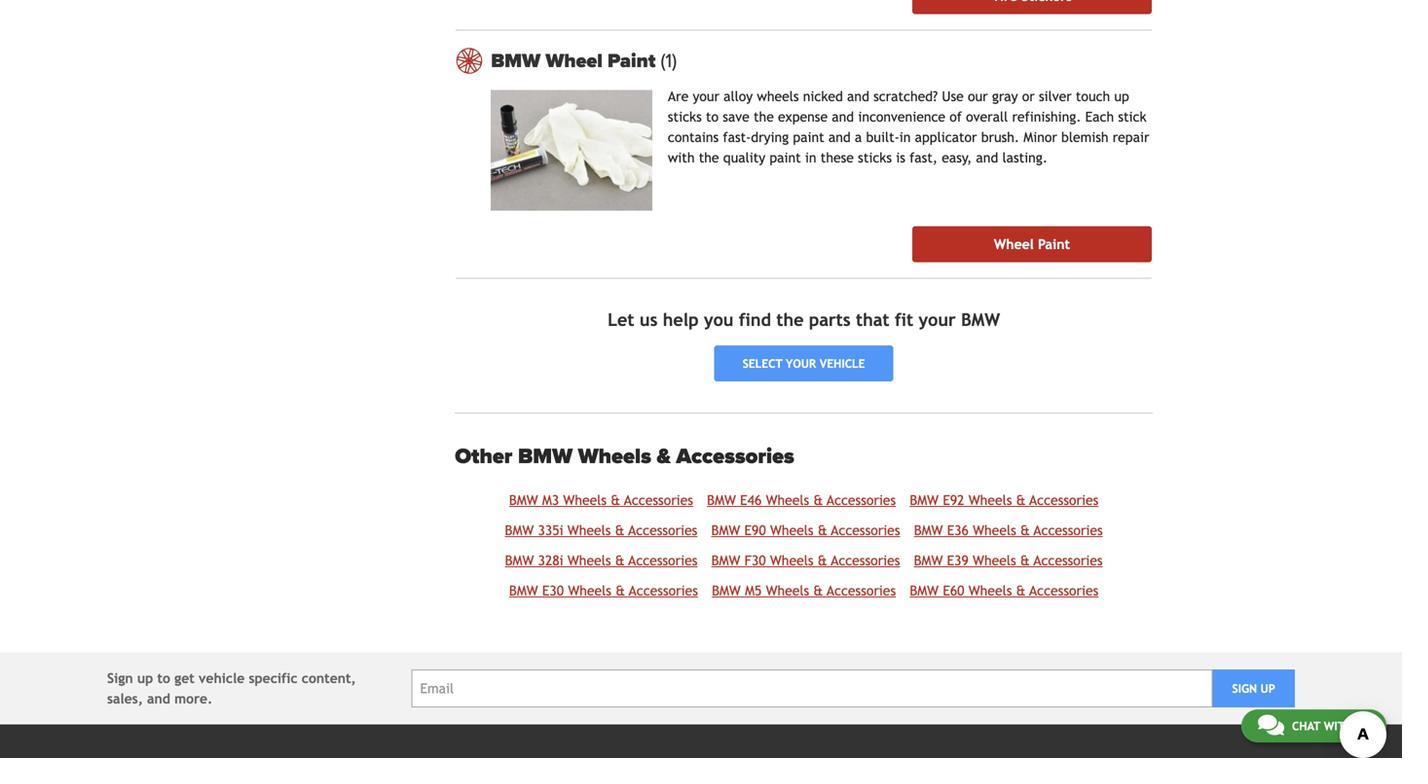 Task type: vqa. For each thing, say whether or not it's contained in the screenshot.
oil
no



Task type: describe. For each thing, give the bounding box(es) containing it.
1 vertical spatial with
[[1324, 720, 1353, 733]]

m5
[[745, 583, 762, 599]]

bmw e39 wheels & accessories
[[914, 553, 1103, 569]]

us
[[1357, 720, 1371, 733]]

up for sign up
[[1261, 682, 1276, 696]]

contains
[[668, 129, 719, 145]]

sign for sign up
[[1233, 682, 1258, 696]]

1 vertical spatial sticks
[[858, 150, 892, 165]]

bmw e90 wheels & accessories
[[712, 523, 901, 538]]

1 vertical spatial wheel
[[994, 237, 1034, 253]]

bmw e30 wheels & accessories link
[[509, 583, 698, 599]]

bmw m5 wheels & accessories
[[712, 583, 896, 599]]

let
[[608, 310, 635, 330]]

select
[[743, 357, 783, 371]]

bmw f30 wheels & accessories link
[[712, 553, 900, 569]]

2 vertical spatial the
[[777, 310, 804, 330]]

that
[[856, 310, 890, 330]]

0 vertical spatial in
[[900, 129, 911, 145]]

bmw for bmw e60 wheels & accessories
[[910, 583, 939, 599]]

& for e90
[[818, 523, 828, 538]]

e36
[[947, 523, 969, 538]]

refinishing.
[[1013, 109, 1082, 124]]

f30
[[745, 553, 766, 569]]

gray
[[992, 88, 1018, 104]]

bmw for bmw e92 wheels & accessories
[[910, 493, 939, 508]]

bmw 328i wheels & accessories link
[[505, 553, 698, 569]]

bmw 328i wheels & accessories
[[505, 553, 698, 569]]

& for e36
[[1021, 523, 1030, 538]]

1 horizontal spatial paint
[[1038, 237, 1071, 253]]

overall
[[966, 109, 1008, 124]]

wheels for m5
[[766, 583, 810, 599]]

e46
[[740, 493, 762, 508]]

easy,
[[942, 150, 972, 165]]

wheel paint
[[994, 237, 1071, 253]]

nicked
[[803, 88, 843, 104]]

accessories for bmw e36 wheels & accessories
[[1034, 523, 1103, 538]]

applicator
[[915, 129, 977, 145]]

0 vertical spatial wheel
[[546, 49, 603, 72]]

wheels for f30
[[770, 553, 814, 569]]

get
[[175, 671, 195, 687]]

Email email field
[[412, 670, 1213, 708]]

wheels for e39
[[973, 553, 1017, 569]]

our
[[968, 88, 988, 104]]

wheels
[[757, 88, 799, 104]]

a
[[855, 129, 862, 145]]

328i
[[538, 553, 564, 569]]

drying
[[751, 129, 789, 145]]

alloy
[[724, 88, 753, 104]]

bmw for bmw 328i wheels & accessories
[[505, 553, 534, 569]]

bmw for bmw                                                                                    wheel paint
[[491, 49, 541, 72]]

your for vehicle
[[786, 357, 817, 371]]

repair
[[1113, 129, 1150, 145]]

1 vertical spatial in
[[806, 150, 817, 165]]

bmw for bmw e30 wheels & accessories
[[509, 583, 538, 599]]

sign up button
[[1213, 670, 1296, 708]]

bmw for bmw e36 wheels & accessories
[[914, 523, 943, 538]]

bmw e36 wheels & accessories link
[[914, 523, 1103, 538]]

bmw for bmw e39 wheels & accessories
[[914, 553, 943, 569]]

m3
[[542, 493, 559, 508]]

let us help you find the parts that fit your     bmw
[[608, 310, 1000, 330]]

wheels for m3
[[563, 493, 607, 508]]

minor
[[1024, 129, 1058, 145]]

accessories for bmw e39 wheels & accessories
[[1034, 553, 1103, 569]]

0 vertical spatial the
[[754, 109, 774, 124]]

other bmw wheels & accessories
[[455, 444, 795, 470]]

e39
[[947, 553, 969, 569]]

& for e30
[[616, 583, 625, 599]]

accessories for bmw e92 wheels & accessories
[[1030, 493, 1099, 508]]

bmw e60 wheels & accessories
[[910, 583, 1099, 599]]

built-
[[866, 129, 900, 145]]

wheels for e60
[[969, 583, 1012, 599]]

wheels for e36
[[973, 523, 1017, 538]]

& for m3
[[611, 493, 621, 508]]

up for sign up to get vehicle specific content, sales, and more.
[[137, 671, 153, 687]]

bmw m3 wheels & accessories
[[509, 493, 694, 508]]

sales,
[[107, 691, 143, 707]]

bmw e60 wheels & accessories link
[[910, 583, 1099, 599]]

bmw e36 wheels & accessories
[[914, 523, 1103, 538]]

bmw e90 wheels & accessories link
[[712, 523, 901, 538]]

bmw e30 wheels & accessories
[[509, 583, 698, 599]]

brush.
[[982, 129, 1020, 145]]

bmw e92 wheels & accessories
[[910, 493, 1099, 508]]

parts
[[809, 310, 851, 330]]

e60
[[943, 583, 965, 599]]

other
[[455, 444, 513, 470]]

bmw for bmw e90 wheels & accessories
[[712, 523, 741, 538]]

select your vehicle
[[743, 357, 865, 371]]

vehicle
[[820, 357, 865, 371]]

us
[[640, 310, 658, 330]]

fit
[[895, 310, 914, 330]]

accessories for bmw e90 wheels & accessories
[[831, 523, 901, 538]]

wheel paint link
[[913, 227, 1152, 263]]

you
[[704, 310, 734, 330]]

each
[[1086, 109, 1114, 124]]

accessories for bmw 335i wheels & accessories
[[629, 523, 698, 538]]

are
[[668, 88, 689, 104]]

comments image
[[1258, 714, 1285, 737]]

chat with us link
[[1242, 710, 1387, 743]]

stick
[[1119, 109, 1147, 124]]

to inside the sign up to get vehicle specific content, sales, and more.
[[157, 671, 170, 687]]

and left a
[[829, 129, 851, 145]]

and down nicked
[[832, 109, 854, 124]]



Task type: locate. For each thing, give the bounding box(es) containing it.
chat with us
[[1292, 720, 1371, 733]]

wheels for e46
[[766, 493, 810, 508]]

& for e92
[[1017, 493, 1026, 508]]

wheels right m5
[[766, 583, 810, 599]]

wheels up bmw m5 wheels & accessories link
[[770, 553, 814, 569]]

save
[[723, 109, 750, 124]]

0 horizontal spatial sign
[[107, 671, 133, 687]]

up up comments icon
[[1261, 682, 1276, 696]]

2 horizontal spatial up
[[1261, 682, 1276, 696]]

accessories down bmw e36 wheels & accessories link at bottom right
[[1034, 553, 1103, 569]]

with left us in the bottom right of the page
[[1324, 720, 1353, 733]]

wheels for bmw
[[578, 444, 652, 470]]

up inside are your alloy wheels nicked and scratched? use our gray or silver touch up sticks to save the expense and inconvenience of overall refinishing. each stick contains fast-drying paint and a built-in applicator brush. minor blemish repair with the quality paint in these sticks is fast, easy, and lasting.
[[1115, 88, 1130, 104]]

& up bmw f30 wheels & accessories link
[[818, 523, 828, 538]]

bmw m3 wheels & accessories link
[[509, 493, 694, 508]]

wheels down bmw m3 wheels & accessories
[[568, 523, 611, 538]]

2 horizontal spatial the
[[777, 310, 804, 330]]

to inside are your alloy wheels nicked and scratched? use our gray or silver touch up sticks to save the expense and inconvenience of overall refinishing. each stick contains fast-drying paint and a built-in applicator brush. minor blemish repair with the quality paint in these sticks is fast, easy, and lasting.
[[706, 109, 719, 124]]

& down bmw f30 wheels & accessories link
[[814, 583, 823, 599]]

accessories up bmw f30 wheels & accessories link
[[831, 523, 901, 538]]

wheels up "bmw e36 wheels & accessories"
[[969, 493, 1012, 508]]

up inside the sign up to get vehicle specific content, sales, and more.
[[137, 671, 153, 687]]

bmw e46 wheels & accessories
[[707, 493, 896, 508]]

1 horizontal spatial sticks
[[858, 150, 892, 165]]

and right sales,
[[147, 691, 170, 707]]

wheels for e92
[[969, 493, 1012, 508]]

bmw                                                                                    wheel paint link
[[491, 49, 1152, 72]]

inconvenience
[[858, 109, 946, 124]]

find
[[739, 310, 771, 330]]

help
[[663, 310, 699, 330]]

1 horizontal spatial wheel
[[994, 237, 1034, 253]]

quality
[[724, 150, 766, 165]]

& up bmw m3 wheels & accessories link
[[657, 444, 671, 470]]

blemish
[[1062, 129, 1109, 145]]

up up stick
[[1115, 88, 1130, 104]]

0 horizontal spatial the
[[699, 150, 719, 165]]

to
[[706, 109, 719, 124], [157, 671, 170, 687]]

&
[[657, 444, 671, 470], [611, 493, 621, 508], [814, 493, 823, 508], [1017, 493, 1026, 508], [615, 523, 625, 538], [818, 523, 828, 538], [1021, 523, 1030, 538], [615, 553, 625, 569], [818, 553, 828, 569], [1021, 553, 1030, 569], [616, 583, 625, 599], [814, 583, 823, 599], [1017, 583, 1026, 599]]

& up bmw 328i wheels & accessories
[[615, 523, 625, 538]]

accessories down bmw e90 wheels & accessories
[[831, 553, 900, 569]]

e30
[[542, 583, 564, 599]]

your for alloy
[[693, 88, 720, 104]]

sign up
[[1233, 682, 1276, 696]]

& down the bmw e39 wheels & accessories link
[[1017, 583, 1026, 599]]

sticks down built-
[[858, 150, 892, 165]]

specific
[[249, 671, 298, 687]]

your inside are your alloy wheels nicked and scratched? use our gray or silver touch up sticks to save the expense and inconvenience of overall refinishing. each stick contains fast-drying paint and a built-in applicator brush. minor blemish repair with the quality paint in these sticks is fast, easy, and lasting.
[[693, 88, 720, 104]]

wheels for 328i
[[568, 553, 611, 569]]

1 horizontal spatial sign
[[1233, 682, 1258, 696]]

and
[[848, 88, 870, 104], [832, 109, 854, 124], [829, 129, 851, 145], [976, 150, 999, 165], [147, 691, 170, 707]]

the right find
[[777, 310, 804, 330]]

wheels for e30
[[568, 583, 612, 599]]

chat
[[1292, 720, 1321, 733]]

0 vertical spatial with
[[668, 150, 695, 165]]

and right nicked
[[848, 88, 870, 104]]

to left save
[[706, 109, 719, 124]]

2 vertical spatial your
[[786, 357, 817, 371]]

bmw e46 wheels & accessories link
[[707, 493, 896, 508]]

1 vertical spatial your
[[919, 310, 956, 330]]

accessories down the bmw 328i wheels & accessories link
[[629, 583, 698, 599]]

0 vertical spatial your
[[693, 88, 720, 104]]

is
[[896, 150, 906, 165]]

up up sales,
[[137, 671, 153, 687]]

the up "drying" on the top right
[[754, 109, 774, 124]]

lasting.
[[1003, 150, 1048, 165]]

bmw for bmw m3 wheels & accessories
[[509, 493, 538, 508]]

to left get at the left bottom of the page
[[157, 671, 170, 687]]

accessories up the bmw e39 wheels & accessories link
[[1034, 523, 1103, 538]]

bmw                                                                                    wheel paint
[[491, 49, 661, 72]]

& for m5
[[814, 583, 823, 599]]

bmw m5 wheels & accessories link
[[712, 583, 896, 599]]

wheels down bmw e92 wheels & accessories
[[973, 523, 1017, 538]]

your right 'fit' on the right top of the page
[[919, 310, 956, 330]]

wheels down the bmw 328i wheels & accessories link
[[568, 583, 612, 599]]

use
[[942, 88, 964, 104]]

accessories down 'bmw e39 wheels & accessories'
[[1030, 583, 1099, 599]]

in
[[900, 129, 911, 145], [806, 150, 817, 165]]

e92
[[943, 493, 965, 508]]

1 horizontal spatial with
[[1324, 720, 1353, 733]]

wheels down bmw 335i wheels & accessories "link"
[[568, 553, 611, 569]]

in down the inconvenience
[[900, 129, 911, 145]]

your inside button
[[786, 357, 817, 371]]

the
[[754, 109, 774, 124], [699, 150, 719, 165], [777, 310, 804, 330]]

335i
[[538, 523, 564, 538]]

0 horizontal spatial to
[[157, 671, 170, 687]]

1 horizontal spatial up
[[1115, 88, 1130, 104]]

paint
[[608, 49, 656, 72], [1038, 237, 1071, 253]]

wheels right the m3
[[563, 493, 607, 508]]

fast-
[[723, 129, 751, 145]]

& up bmw e90 wheels & accessories
[[814, 493, 823, 508]]

& for 328i
[[615, 553, 625, 569]]

accessories down bmw f30 wheels & accessories link
[[827, 583, 896, 599]]

expense
[[778, 109, 828, 124]]

bmw for bmw f30 wheels & accessories
[[712, 553, 741, 569]]

& for e39
[[1021, 553, 1030, 569]]

bmw 335i wheels & accessories
[[505, 523, 698, 538]]

1 horizontal spatial the
[[754, 109, 774, 124]]

& down bmw e36 wheels & accessories link at bottom right
[[1021, 553, 1030, 569]]

bmw 335i wheels & accessories link
[[505, 523, 698, 538]]

these
[[821, 150, 854, 165]]

with
[[668, 150, 695, 165], [1324, 720, 1353, 733]]

wheels up bmw e60 wheels & accessories link
[[973, 553, 1017, 569]]

your right the are
[[693, 88, 720, 104]]

accessories for bmw m5 wheels & accessories
[[827, 583, 896, 599]]

bmw f30 wheels & accessories
[[712, 553, 900, 569]]

your right the select
[[786, 357, 817, 371]]

content,
[[302, 671, 356, 687]]

0 horizontal spatial your
[[693, 88, 720, 104]]

1 horizontal spatial your
[[786, 357, 817, 371]]

are your alloy wheels nicked and scratched? use our gray or silver touch up sticks to save the expense and inconvenience of overall refinishing. each stick contains fast-drying paint and a built-in applicator brush. minor blemish repair with the quality paint in these sticks is fast, easy, and lasting.
[[668, 88, 1150, 165]]

accessories for bmw e60 wheels & accessories
[[1030, 583, 1099, 599]]

& for bmw
[[657, 444, 671, 470]]

0 horizontal spatial with
[[668, 150, 695, 165]]

bmw e92 wheels & accessories link
[[910, 493, 1099, 508]]

1 vertical spatial paint
[[1038, 237, 1071, 253]]

bmw for bmw e46 wheels & accessories
[[707, 493, 736, 508]]

& for f30
[[818, 553, 828, 569]]

sticks down the are
[[668, 109, 702, 124]]

sign
[[107, 671, 133, 687], [1233, 682, 1258, 696]]

0 vertical spatial paint
[[608, 49, 656, 72]]

wheels down bmw e46 wheels & accessories
[[770, 523, 814, 538]]

paint
[[793, 129, 825, 145], [770, 150, 801, 165]]

sign up chat with us link on the right bottom
[[1233, 682, 1258, 696]]

& for e60
[[1017, 583, 1026, 599]]

up
[[1115, 88, 1130, 104], [137, 671, 153, 687], [1261, 682, 1276, 696]]

& down bmw 328i wheels & accessories
[[616, 583, 625, 599]]

select your vehicle button
[[715, 346, 894, 382]]

sign inside the sign up to get vehicle specific content, sales, and more.
[[107, 671, 133, 687]]

fast,
[[910, 150, 938, 165]]

wheels up bmw m3 wheels & accessories
[[578, 444, 652, 470]]

0 vertical spatial to
[[706, 109, 719, 124]]

of
[[950, 109, 962, 124]]

1 horizontal spatial in
[[900, 129, 911, 145]]

your
[[693, 88, 720, 104], [919, 310, 956, 330], [786, 357, 817, 371]]

& up the bmw e39 wheels & accessories link
[[1021, 523, 1030, 538]]

or
[[1023, 88, 1035, 104]]

bmw
[[491, 49, 541, 72], [961, 310, 1000, 330], [518, 444, 573, 470], [509, 493, 538, 508], [707, 493, 736, 508], [910, 493, 939, 508], [505, 523, 534, 538], [712, 523, 741, 538], [914, 523, 943, 538], [505, 553, 534, 569], [712, 553, 741, 569], [914, 553, 943, 569], [509, 583, 538, 599], [712, 583, 741, 599], [910, 583, 939, 599]]

vehicle
[[199, 671, 245, 687]]

bmw e39 wheels & accessories link
[[914, 553, 1103, 569]]

wheels up bmw e90 wheels & accessories
[[766, 493, 810, 508]]

0 vertical spatial paint
[[793, 129, 825, 145]]

with inside are your alloy wheels nicked and scratched? use our gray or silver touch up sticks to save the expense and inconvenience of overall refinishing. each stick contains fast-drying paint and a built-in applicator brush. minor blemish repair with the quality paint in these sticks is fast, easy, and lasting.
[[668, 150, 695, 165]]

accessories for bmw e46 wheels & accessories
[[827, 493, 896, 508]]

2 horizontal spatial your
[[919, 310, 956, 330]]

accessories up bmw 328i wheels & accessories
[[629, 523, 698, 538]]

& up bmw e30 wheels & accessories link
[[615, 553, 625, 569]]

& for 335i
[[615, 523, 625, 538]]

e90
[[745, 523, 766, 538]]

accessories up bmw e90 wheels & accessories link
[[827, 493, 896, 508]]

accessories for bmw e30 wheels & accessories
[[629, 583, 698, 599]]

1 horizontal spatial to
[[706, 109, 719, 124]]

scratched?
[[874, 88, 938, 104]]

accessories up "bmw e36 wheels & accessories"
[[1030, 493, 1099, 508]]

in left these
[[806, 150, 817, 165]]

sign inside button
[[1233, 682, 1258, 696]]

sticks
[[668, 109, 702, 124], [858, 150, 892, 165]]

0 vertical spatial sticks
[[668, 109, 702, 124]]

0 horizontal spatial wheel
[[546, 49, 603, 72]]

accessories down other bmw wheels & accessories
[[624, 493, 694, 508]]

0 horizontal spatial up
[[137, 671, 153, 687]]

accessories for other bmw wheels & accessories
[[676, 444, 795, 470]]

paint down "drying" on the top right
[[770, 150, 801, 165]]

silver
[[1039, 88, 1072, 104]]

bmw for bmw 335i wheels & accessories
[[505, 523, 534, 538]]

& for e46
[[814, 493, 823, 508]]

accessories for bmw 328i wheels & accessories
[[629, 553, 698, 569]]

& up bmw 335i wheels & accessories "link"
[[611, 493, 621, 508]]

paint down expense
[[793, 129, 825, 145]]

0 horizontal spatial sticks
[[668, 109, 702, 124]]

wheels for 335i
[[568, 523, 611, 538]]

accessories
[[676, 444, 795, 470], [624, 493, 694, 508], [827, 493, 896, 508], [1030, 493, 1099, 508], [629, 523, 698, 538], [831, 523, 901, 538], [1034, 523, 1103, 538], [629, 553, 698, 569], [831, 553, 900, 569], [1034, 553, 1103, 569], [629, 583, 698, 599], [827, 583, 896, 599], [1030, 583, 1099, 599]]

& up "bmw e36 wheels & accessories"
[[1017, 493, 1026, 508]]

wheel up wheel paint thumbnail image at left top
[[546, 49, 603, 72]]

sign for sign up to get vehicle specific content, sales, and more.
[[107, 671, 133, 687]]

up inside button
[[1261, 682, 1276, 696]]

wheel paint thumbnail image image
[[491, 90, 653, 211]]

1 vertical spatial paint
[[770, 150, 801, 165]]

& down bmw e90 wheels & accessories
[[818, 553, 828, 569]]

sign up to get vehicle specific content, sales, and more.
[[107, 671, 356, 707]]

the down contains
[[699, 150, 719, 165]]

accessories for bmw m3 wheels & accessories
[[624, 493, 694, 508]]

and inside the sign up to get vehicle specific content, sales, and more.
[[147, 691, 170, 707]]

with down contains
[[668, 150, 695, 165]]

1 vertical spatial to
[[157, 671, 170, 687]]

touch
[[1076, 88, 1111, 104]]

wheel down lasting.
[[994, 237, 1034, 253]]

more.
[[174, 691, 213, 707]]

wheels down 'bmw e39 wheels & accessories'
[[969, 583, 1012, 599]]

wheels
[[578, 444, 652, 470], [563, 493, 607, 508], [766, 493, 810, 508], [969, 493, 1012, 508], [568, 523, 611, 538], [770, 523, 814, 538], [973, 523, 1017, 538], [568, 553, 611, 569], [770, 553, 814, 569], [973, 553, 1017, 569], [568, 583, 612, 599], [766, 583, 810, 599], [969, 583, 1012, 599]]

sign up sales,
[[107, 671, 133, 687]]

accessories for bmw f30 wheels & accessories
[[831, 553, 900, 569]]

and down the "brush."
[[976, 150, 999, 165]]

accessories up bmw e30 wheels & accessories link
[[629, 553, 698, 569]]

wheel
[[546, 49, 603, 72], [994, 237, 1034, 253]]

bmw for bmw m5 wheels & accessories
[[712, 583, 741, 599]]

accessories up e46
[[676, 444, 795, 470]]

0 horizontal spatial paint
[[608, 49, 656, 72]]

1 vertical spatial the
[[699, 150, 719, 165]]

0 horizontal spatial in
[[806, 150, 817, 165]]

wheels for e90
[[770, 523, 814, 538]]



